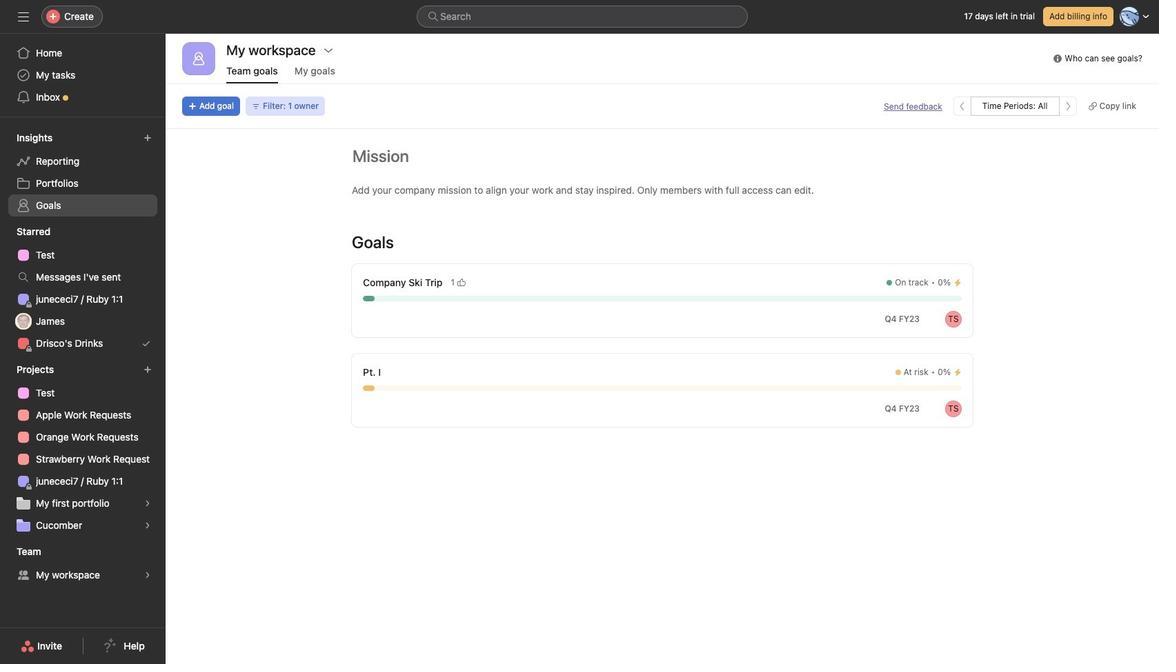 Task type: describe. For each thing, give the bounding box(es) containing it.
new insights image
[[144, 134, 152, 142]]

see details, my workspace image
[[144, 572, 152, 580]]

new project or portfolio image
[[144, 366, 152, 374]]

copy link image
[[1089, 102, 1098, 110]]

show options image
[[323, 45, 334, 56]]

1 like. click to like this task image
[[458, 279, 466, 287]]

global element
[[0, 34, 166, 117]]

teams element
[[0, 540, 166, 590]]

insights element
[[0, 126, 166, 220]]

toggle owner popover image for 1 like. click to like this task icon
[[946, 311, 963, 328]]

see details, cucomber image
[[144, 522, 152, 530]]

Mission title text field
[[344, 140, 413, 172]]

starred element
[[0, 220, 166, 358]]

toggle owner popover image for 0 likes. click to like this task image
[[946, 401, 963, 418]]



Task type: vqa. For each thing, say whether or not it's contained in the screenshot.
search tasks, projects, and more Text Box
no



Task type: locate. For each thing, give the bounding box(es) containing it.
0 likes. click to like this task image
[[390, 369, 398, 377]]

toggle owner popover image
[[946, 311, 963, 328], [946, 401, 963, 418]]

projects element
[[0, 358, 166, 540]]

2 toggle owner popover image from the top
[[946, 401, 963, 418]]

1 toggle owner popover image from the top
[[946, 311, 963, 328]]

hide sidebar image
[[18, 11, 29, 22]]

1 vertical spatial toggle owner popover image
[[946, 401, 963, 418]]

see details, my first portfolio image
[[144, 500, 152, 508]]

0 vertical spatial toggle owner popover image
[[946, 311, 963, 328]]

list box
[[417, 6, 748, 28]]



